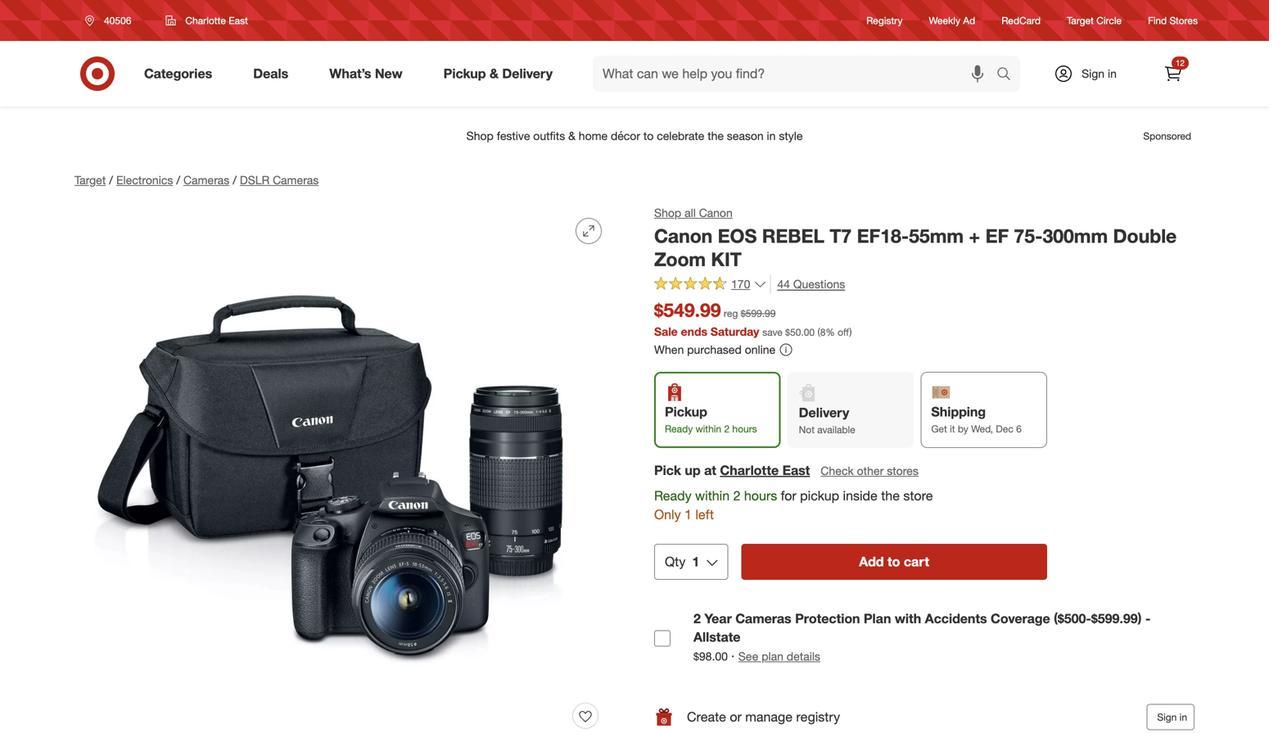Task type: describe. For each thing, give the bounding box(es) containing it.
within inside pickup ready within 2 hours
[[696, 423, 722, 435]]

east inside dropdown button
[[229, 14, 248, 27]]

when
[[655, 343, 684, 357]]

target link
[[75, 173, 106, 187]]

add to cart button
[[742, 544, 1048, 580]]

2 inside 2 year cameras protection plan with accidents coverage ($500-$599.99) - allstate $98.00 · see plan details
[[694, 611, 701, 627]]

weekly
[[929, 14, 961, 27]]

canon eos rebel t7 ef18-55mm + ef 75-300mm double zoom kit, 1 of 9 image
[[75, 205, 615, 733]]

cameras inside 2 year cameras protection plan with accidents coverage ($500-$599.99) - allstate $98.00 · see plan details
[[736, 611, 792, 627]]

target for target / electronics / cameras / dslr cameras
[[75, 173, 106, 187]]

sign inside button
[[1158, 711, 1178, 723]]

circle
[[1097, 14, 1122, 27]]

delivery inside "delivery not available"
[[799, 405, 850, 421]]

shipping get it by wed, dec 6
[[932, 404, 1022, 435]]

categories
[[144, 66, 212, 82]]

new
[[375, 66, 403, 82]]

170 link
[[655, 275, 767, 295]]

coverage
[[991, 611, 1051, 627]]

-
[[1146, 611, 1151, 627]]

300mm
[[1043, 224, 1109, 247]]

charlotte inside charlotte east dropdown button
[[185, 14, 226, 27]]

purchased
[[688, 343, 742, 357]]

sign in inside button
[[1158, 711, 1188, 723]]

accidents
[[925, 611, 988, 627]]

electronics link
[[116, 173, 173, 187]]

qty
[[665, 554, 686, 570]]

1 vertical spatial 1
[[693, 554, 700, 570]]

0 horizontal spatial cameras
[[184, 173, 230, 187]]

add
[[860, 554, 884, 570]]

zoom
[[655, 248, 706, 271]]

find
[[1149, 14, 1168, 27]]

search button
[[990, 56, 1029, 95]]

·
[[731, 648, 735, 664]]

target circle
[[1067, 14, 1122, 27]]

rebel
[[763, 224, 825, 247]]

1 vertical spatial east
[[783, 463, 810, 479]]

delivery inside pickup & delivery link
[[503, 66, 553, 82]]

find stores
[[1149, 14, 1199, 27]]

create
[[687, 709, 727, 725]]

registry
[[867, 14, 903, 27]]

12 link
[[1156, 56, 1192, 92]]

find stores link
[[1149, 13, 1199, 28]]

$
[[786, 326, 791, 338]]

pick up at charlotte east
[[655, 463, 810, 479]]

dslr
[[240, 173, 270, 187]]

what's new link
[[316, 56, 423, 92]]

target for target circle
[[1067, 14, 1094, 27]]

inside
[[843, 488, 878, 504]]

charlotte east button
[[155, 6, 259, 35]]

12
[[1176, 58, 1185, 68]]

pick
[[655, 463, 682, 479]]

double
[[1114, 224, 1177, 247]]

check other stores
[[821, 464, 919, 478]]

pickup & delivery
[[444, 66, 553, 82]]

check
[[821, 464, 854, 478]]

44 questions link
[[770, 275, 846, 294]]

or
[[730, 709, 742, 725]]

plan
[[762, 649, 784, 664]]

$599.99
[[741, 307, 776, 319]]

saturday
[[711, 325, 760, 339]]

(
[[818, 326, 821, 338]]

+
[[969, 224, 981, 247]]

1 horizontal spatial cameras
[[273, 173, 319, 187]]

170
[[732, 277, 751, 291]]

charlotte east button
[[720, 461, 810, 480]]

manage
[[746, 709, 793, 725]]

at
[[705, 463, 717, 479]]

it
[[950, 423, 956, 435]]

by
[[958, 423, 969, 435]]

2 / from the left
[[176, 173, 180, 187]]

see
[[739, 649, 759, 664]]

ends
[[681, 325, 708, 339]]

stores
[[1170, 14, 1199, 27]]

questions
[[794, 277, 846, 291]]

44
[[778, 277, 791, 291]]

allstate
[[694, 629, 741, 645]]

ef18-
[[857, 224, 909, 247]]

reg
[[724, 307, 738, 319]]

create or manage registry
[[687, 709, 841, 725]]

protection
[[796, 611, 861, 627]]

1 vertical spatial charlotte
[[720, 463, 779, 479]]

qty 1
[[665, 554, 700, 570]]

55mm
[[909, 224, 964, 247]]

ready inside pickup ready within 2 hours
[[665, 423, 693, 435]]

1 / from the left
[[109, 173, 113, 187]]



Task type: vqa. For each thing, say whether or not it's contained in the screenshot.
2nd Within from the top
yes



Task type: locate. For each thing, give the bounding box(es) containing it.
1 vertical spatial hours
[[745, 488, 778, 504]]

wed,
[[972, 423, 994, 435]]

2 horizontal spatial /
[[233, 173, 237, 187]]

)
[[850, 326, 852, 338]]

shipping
[[932, 404, 986, 420]]

the
[[882, 488, 900, 504]]

pickup up the up
[[665, 404, 708, 420]]

ready up pick
[[665, 423, 693, 435]]

in inside sign in link
[[1108, 66, 1117, 81]]

1 horizontal spatial sign
[[1158, 711, 1178, 723]]

pickup left &
[[444, 66, 486, 82]]

0 vertical spatial east
[[229, 14, 248, 27]]

stores
[[887, 464, 919, 478]]

0 vertical spatial delivery
[[503, 66, 553, 82]]

hours up pick up at charlotte east
[[733, 423, 758, 435]]

ready
[[665, 423, 693, 435], [655, 488, 692, 504]]

1 within from the top
[[696, 423, 722, 435]]

what's
[[330, 66, 371, 82]]

1 vertical spatial delivery
[[799, 405, 850, 421]]

t7
[[830, 224, 852, 247]]

cameras left the dslr
[[184, 173, 230, 187]]

0 vertical spatial target
[[1067, 14, 1094, 27]]

1 vertical spatial ready
[[655, 488, 692, 504]]

0 vertical spatial 1
[[685, 507, 692, 523]]

0 vertical spatial within
[[696, 423, 722, 435]]

0 horizontal spatial charlotte
[[185, 14, 226, 27]]

0 vertical spatial 2
[[725, 423, 730, 435]]

0 vertical spatial canon
[[699, 206, 733, 220]]

hours inside ready within 2 hours for pickup inside the store only 1 left
[[745, 488, 778, 504]]

off
[[838, 326, 850, 338]]

cameras up the plan
[[736, 611, 792, 627]]

in inside sign in button
[[1180, 711, 1188, 723]]

cameras link
[[184, 173, 230, 187]]

in
[[1108, 66, 1117, 81], [1180, 711, 1188, 723]]

1 horizontal spatial east
[[783, 463, 810, 479]]

see plan details button
[[739, 648, 821, 665]]

hours
[[733, 423, 758, 435], [745, 488, 778, 504]]

0 vertical spatial in
[[1108, 66, 1117, 81]]

cameras
[[184, 173, 230, 187], [273, 173, 319, 187], [736, 611, 792, 627]]

/ right the target link
[[109, 173, 113, 187]]

charlotte up categories link
[[185, 14, 226, 27]]

pickup & delivery link
[[430, 56, 573, 92]]

ready within 2 hours for pickup inside the store only 1 left
[[655, 488, 934, 523]]

ready inside ready within 2 hours for pickup inside the store only 1 left
[[655, 488, 692, 504]]

charlotte right at
[[720, 463, 779, 479]]

online
[[745, 343, 776, 357]]

0 vertical spatial pickup
[[444, 66, 486, 82]]

/ left cameras link
[[176, 173, 180, 187]]

what's new
[[330, 66, 403, 82]]

1 vertical spatial sign
[[1158, 711, 1178, 723]]

details
[[787, 649, 821, 664]]

categories link
[[130, 56, 233, 92]]

shop
[[655, 206, 682, 220]]

2 vertical spatial 2
[[694, 611, 701, 627]]

0 horizontal spatial sign
[[1082, 66, 1105, 81]]

0 vertical spatial sign
[[1082, 66, 1105, 81]]

canon up zoom
[[655, 224, 713, 247]]

ready up only
[[655, 488, 692, 504]]

plan
[[864, 611, 892, 627]]

40506 button
[[75, 6, 149, 35]]

0 horizontal spatial target
[[75, 173, 106, 187]]

canon right all
[[699, 206, 733, 220]]

1 horizontal spatial /
[[176, 173, 180, 187]]

ef
[[986, 224, 1009, 247]]

store
[[904, 488, 934, 504]]

cameras right the dslr
[[273, 173, 319, 187]]

charlotte east
[[185, 14, 248, 27]]

within up left
[[696, 488, 730, 504]]

year
[[705, 611, 732, 627]]

with
[[895, 611, 922, 627]]

1 vertical spatial target
[[75, 173, 106, 187]]

pickup inside pickup ready within 2 hours
[[665, 404, 708, 420]]

dec
[[996, 423, 1014, 435]]

east up for
[[783, 463, 810, 479]]

40506
[[104, 14, 131, 27]]

only
[[655, 507, 681, 523]]

2 inside ready within 2 hours for pickup inside the store only 1 left
[[734, 488, 741, 504]]

2 up pick up at charlotte east
[[725, 423, 730, 435]]

0 vertical spatial sign in
[[1082, 66, 1117, 81]]

sale
[[655, 325, 678, 339]]

1 horizontal spatial target
[[1067, 14, 1094, 27]]

0 horizontal spatial east
[[229, 14, 248, 27]]

cart
[[904, 554, 930, 570]]

2 down pick up at charlotte east
[[734, 488, 741, 504]]

redcard
[[1002, 14, 1041, 27]]

6
[[1017, 423, 1022, 435]]

/ left the dslr
[[233, 173, 237, 187]]

0 horizontal spatial /
[[109, 173, 113, 187]]

1 vertical spatial canon
[[655, 224, 713, 247]]

save
[[763, 326, 783, 338]]

target left electronics link at the top
[[75, 173, 106, 187]]

0 horizontal spatial in
[[1108, 66, 1117, 81]]

75-
[[1015, 224, 1043, 247]]

1 horizontal spatial delivery
[[799, 405, 850, 421]]

other
[[857, 464, 884, 478]]

2
[[725, 423, 730, 435], [734, 488, 741, 504], [694, 611, 701, 627]]

hours down charlotte east button on the bottom right of page
[[745, 488, 778, 504]]

get
[[932, 423, 948, 435]]

1 horizontal spatial sign in
[[1158, 711, 1188, 723]]

target left circle
[[1067, 14, 1094, 27]]

3 / from the left
[[233, 173, 237, 187]]

target / electronics / cameras / dslr cameras
[[75, 173, 319, 187]]

advertisement region
[[61, 116, 1208, 156]]

1 vertical spatial pickup
[[665, 404, 708, 420]]

0 vertical spatial hours
[[733, 423, 758, 435]]

&
[[490, 66, 499, 82]]

dslr cameras link
[[240, 173, 319, 187]]

delivery up available at the right of page
[[799, 405, 850, 421]]

0 horizontal spatial 2
[[694, 611, 701, 627]]

redcard link
[[1002, 13, 1041, 28]]

target circle link
[[1067, 13, 1122, 28]]

What can we help you find? suggestions appear below search field
[[593, 56, 1001, 92]]

1 vertical spatial within
[[696, 488, 730, 504]]

0 horizontal spatial 1
[[685, 507, 692, 523]]

check other stores button
[[820, 462, 920, 480]]

eos
[[718, 224, 757, 247]]

weekly ad
[[929, 14, 976, 27]]

$98.00
[[694, 649, 728, 664]]

pickup
[[801, 488, 840, 504]]

0 vertical spatial charlotte
[[185, 14, 226, 27]]

%
[[826, 326, 835, 338]]

available
[[818, 424, 856, 436]]

delivery
[[503, 66, 553, 82], [799, 405, 850, 421]]

within inside ready within 2 hours for pickup inside the store only 1 left
[[696, 488, 730, 504]]

0 horizontal spatial pickup
[[444, 66, 486, 82]]

8
[[821, 326, 826, 338]]

1 inside ready within 2 hours for pickup inside the store only 1 left
[[685, 507, 692, 523]]

add to cart
[[860, 554, 930, 570]]

within up at
[[696, 423, 722, 435]]

None checkbox
[[655, 631, 671, 647]]

1
[[685, 507, 692, 523], [693, 554, 700, 570]]

1 horizontal spatial pickup
[[665, 404, 708, 420]]

1 right qty
[[693, 554, 700, 570]]

0 vertical spatial ready
[[665, 423, 693, 435]]

delivery right &
[[503, 66, 553, 82]]

0 horizontal spatial delivery
[[503, 66, 553, 82]]

1 vertical spatial in
[[1180, 711, 1188, 723]]

0 horizontal spatial sign in
[[1082, 66, 1117, 81]]

sign in link
[[1040, 56, 1143, 92]]

1 left left
[[685, 507, 692, 523]]

1 horizontal spatial charlotte
[[720, 463, 779, 479]]

east up the deals link
[[229, 14, 248, 27]]

registry
[[797, 709, 841, 725]]

hours inside pickup ready within 2 hours
[[733, 423, 758, 435]]

pickup ready within 2 hours
[[665, 404, 758, 435]]

1 vertical spatial sign in
[[1158, 711, 1188, 723]]

pickup for &
[[444, 66, 486, 82]]

not
[[799, 424, 815, 436]]

search
[[990, 67, 1029, 83]]

2 within from the top
[[696, 488, 730, 504]]

sign in
[[1082, 66, 1117, 81], [1158, 711, 1188, 723]]

when purchased online
[[655, 343, 776, 357]]

weekly ad link
[[929, 13, 976, 28]]

pickup for ready
[[665, 404, 708, 420]]

2 horizontal spatial cameras
[[736, 611, 792, 627]]

$549.99 reg $599.99 sale ends saturday save $ 50.00 ( 8 % off )
[[655, 298, 852, 339]]

1 horizontal spatial 1
[[693, 554, 700, 570]]

to
[[888, 554, 901, 570]]

1 horizontal spatial in
[[1180, 711, 1188, 723]]

$599.99)
[[1092, 611, 1142, 627]]

1 vertical spatial 2
[[734, 488, 741, 504]]

2 horizontal spatial 2
[[734, 488, 741, 504]]

2 inside pickup ready within 2 hours
[[725, 423, 730, 435]]

kit
[[711, 248, 742, 271]]

2 left year
[[694, 611, 701, 627]]

left
[[696, 507, 714, 523]]

up
[[685, 463, 701, 479]]

1 horizontal spatial 2
[[725, 423, 730, 435]]



